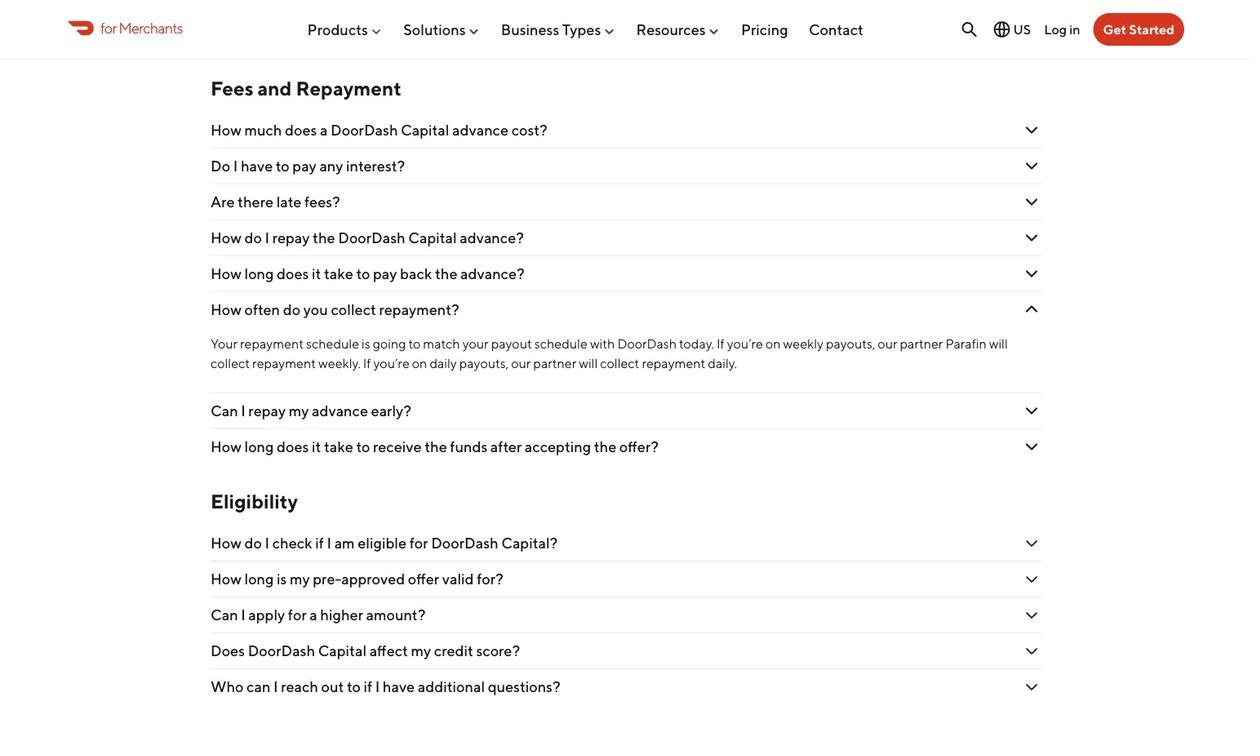 Task type: vqa. For each thing, say whether or not it's contained in the screenshot.
the bottommost If
yes



Task type: locate. For each thing, give the bounding box(es) containing it.
1 it from the top
[[312, 265, 321, 283]]

much
[[245, 121, 282, 139]]

if right out
[[364, 679, 372, 696]]

0 vertical spatial is
[[251, 25, 262, 42]]

do down "there"
[[245, 229, 262, 247]]

0 horizontal spatial our
[[511, 356, 531, 371]]

1 chevron down image from the top
[[1022, 192, 1042, 212]]

doordash right with
[[618, 336, 677, 352]]

long
[[245, 265, 274, 283], [245, 438, 274, 456], [245, 571, 274, 589]]

if left "am"
[[315, 535, 324, 553]]

is down check
[[277, 571, 287, 589]]

do i have to pay any interest?
[[211, 157, 405, 175]]

our
[[878, 336, 898, 352], [511, 356, 531, 371]]

contact link
[[809, 14, 864, 45]]

0 vertical spatial partner
[[900, 336, 943, 352]]

1 horizontal spatial have
[[383, 679, 415, 696]]

1 take from the top
[[324, 265, 353, 283]]

a up any
[[320, 121, 328, 139]]

collect down with
[[600, 356, 640, 371]]

0 vertical spatial for
[[100, 19, 117, 37]]

take for pay
[[324, 265, 353, 283]]

1 vertical spatial for
[[410, 535, 428, 553]]

it for receive
[[312, 438, 321, 456]]

do left you
[[283, 301, 301, 319]]

advance
[[452, 121, 509, 139], [312, 402, 368, 420]]

have down affect
[[383, 679, 415, 696]]

repay
[[272, 229, 310, 247], [249, 402, 286, 420]]

after
[[491, 438, 522, 456]]

1 vertical spatial can
[[211, 607, 238, 624]]

my
[[289, 402, 309, 420], [290, 571, 310, 589], [411, 643, 431, 660]]

for left merchants
[[100, 19, 117, 37]]

doordash
[[331, 121, 398, 139], [338, 229, 406, 247], [618, 336, 677, 352], [431, 535, 499, 553], [248, 643, 315, 660]]

business types link
[[501, 14, 616, 45]]

is right what
[[251, 25, 262, 42]]

the left funds in the left bottom of the page
[[425, 438, 447, 456]]

1 how from the top
[[211, 121, 242, 139]]

is left going
[[362, 336, 370, 352]]

2 horizontal spatial collect
[[600, 356, 640, 371]]

1 vertical spatial advance
[[312, 402, 368, 420]]

1 horizontal spatial collect
[[331, 301, 376, 319]]

0 vertical spatial if
[[717, 336, 725, 352]]

2 vertical spatial for
[[288, 607, 307, 624]]

pay
[[293, 157, 317, 175], [373, 265, 397, 283]]

do left check
[[245, 535, 262, 553]]

resources
[[637, 21, 706, 38]]

0 vertical spatial you're
[[727, 336, 764, 352]]

my for pre-
[[290, 571, 310, 589]]

pay left back
[[373, 265, 397, 283]]

0 vertical spatial payouts,
[[826, 336, 876, 352]]

2 vertical spatial does
[[277, 438, 309, 456]]

pre-
[[313, 571, 342, 589]]

1 horizontal spatial on
[[766, 336, 781, 352]]

0 horizontal spatial advance
[[312, 402, 368, 420]]

2 horizontal spatial for
[[410, 535, 428, 553]]

do for check
[[245, 535, 262, 553]]

5 how from the top
[[211, 438, 242, 456]]

is inside your repayment schedule is going to match your payout schedule with doordash today. if you're on weekly payouts, our partner parafin will collect repayment weekly. if you're on daily payouts, our partner will collect repayment daily.
[[362, 336, 370, 352]]

1 horizontal spatial you're
[[727, 336, 764, 352]]

to right out
[[347, 679, 361, 696]]

7 how from the top
[[211, 571, 242, 589]]

get started button
[[1094, 13, 1185, 46]]

4 chevron down image from the top
[[1022, 300, 1042, 320]]

2 chevron down image from the top
[[1022, 121, 1042, 140]]

how for how long is my pre-approved offer valid for?
[[211, 571, 242, 589]]

collect down your
[[211, 356, 250, 371]]

collect
[[331, 301, 376, 319], [211, 356, 250, 371], [600, 356, 640, 371]]

does up you
[[277, 265, 309, 283]]

capital up back
[[409, 229, 457, 247]]

schedule left with
[[535, 336, 588, 352]]

our left parafin
[[878, 336, 898, 352]]

0 vertical spatial long
[[245, 265, 274, 283]]

receive
[[373, 438, 422, 456]]

0 vertical spatial my
[[289, 402, 309, 420]]

to
[[276, 157, 290, 175], [356, 265, 370, 283], [409, 336, 421, 352], [356, 438, 370, 456], [347, 679, 361, 696]]

1 horizontal spatial a
[[320, 121, 328, 139]]

globe line image
[[993, 20, 1012, 39]]

1 horizontal spatial our
[[878, 336, 898, 352]]

0 horizontal spatial if
[[315, 535, 324, 553]]

your repayment schedule is going to match your payout schedule with doordash today. if you're on weekly payouts, our partner parafin will collect repayment weekly. if you're on daily payouts, our partner will collect repayment daily.
[[211, 336, 1008, 371]]

does up do i have to pay any interest? at the top of the page
[[285, 121, 317, 139]]

merchants
[[119, 19, 183, 37]]

for inside for merchants link
[[100, 19, 117, 37]]

is
[[251, 25, 262, 42], [362, 336, 370, 352], [277, 571, 287, 589]]

2 chevron down image from the top
[[1022, 228, 1042, 248]]

1 horizontal spatial will
[[990, 336, 1008, 352]]

long for how long does it take to pay back the advance?
[[245, 265, 274, 283]]

0 horizontal spatial have
[[241, 157, 273, 175]]

how for how do i check if i am eligible for doordash capital?
[[211, 535, 242, 553]]

6 chevron down image from the top
[[1022, 570, 1042, 590]]

have up "there"
[[241, 157, 273, 175]]

1 vertical spatial will
[[579, 356, 598, 371]]

will down with
[[579, 356, 598, 371]]

your
[[211, 336, 238, 352]]

chevron down image for are there late fees?
[[1022, 192, 1042, 212]]

started
[[1130, 22, 1175, 37]]

2 vertical spatial capital
[[318, 643, 367, 660]]

the
[[313, 229, 335, 247], [435, 265, 458, 283], [425, 438, 447, 456], [594, 438, 617, 456]]

0 horizontal spatial for
[[100, 19, 117, 37]]

2 can from the top
[[211, 607, 238, 624]]

parafin
[[946, 336, 987, 352]]

1 long from the top
[[245, 265, 274, 283]]

to down how do i repay the doordash capital advance?
[[356, 265, 370, 283]]

you're up the daily. on the right top of page
[[727, 336, 764, 352]]

if right weekly.
[[363, 356, 371, 371]]

2 it from the top
[[312, 438, 321, 456]]

to left the receive
[[356, 438, 370, 456]]

5 chevron down image from the top
[[1022, 534, 1042, 554]]

out
[[321, 679, 344, 696]]

0 vertical spatial if
[[315, 535, 324, 553]]

1 vertical spatial it
[[312, 438, 321, 456]]

0 vertical spatial a
[[320, 121, 328, 139]]

1 vertical spatial my
[[290, 571, 310, 589]]

1 vertical spatial repay
[[249, 402, 286, 420]]

2 take from the top
[[324, 438, 353, 456]]

fees
[[211, 77, 254, 100]]

a left higher
[[310, 607, 317, 624]]

2 long from the top
[[245, 438, 274, 456]]

1 vertical spatial advance?
[[461, 265, 525, 283]]

0 horizontal spatial schedule
[[306, 336, 359, 352]]

schedule up weekly.
[[306, 336, 359, 352]]

6 chevron down image from the top
[[1022, 606, 1042, 626]]

1 vertical spatial is
[[362, 336, 370, 352]]

to for match
[[409, 336, 421, 352]]

take down can i repay my advance early?
[[324, 438, 353, 456]]

4 chevron down image from the top
[[1022, 437, 1042, 457]]

doordash up "how long does it take to pay back the advance?" on the left of the page
[[338, 229, 406, 247]]

chevron down image for the
[[1022, 437, 1042, 457]]

0 horizontal spatial if
[[363, 356, 371, 371]]

0 vertical spatial do
[[245, 229, 262, 247]]

pay left any
[[293, 157, 317, 175]]

daily
[[430, 356, 457, 371]]

if
[[717, 336, 725, 352], [363, 356, 371, 371]]

chevron down image for eligible
[[1022, 534, 1042, 554]]

who
[[211, 679, 244, 696]]

on left daily
[[412, 356, 427, 371]]

eligibility
[[211, 490, 298, 514]]

reach
[[281, 679, 318, 696]]

can down your
[[211, 402, 238, 420]]

0 vertical spatial does
[[285, 121, 317, 139]]

it down can i repay my advance early?
[[312, 438, 321, 456]]

our down payout in the top left of the page
[[511, 356, 531, 371]]

1 can from the top
[[211, 402, 238, 420]]

on left weekly
[[766, 336, 781, 352]]

1 horizontal spatial pay
[[373, 265, 397, 283]]

can i repay my advance early?
[[211, 402, 411, 420]]

long up eligibility
[[245, 438, 274, 456]]

0 horizontal spatial a
[[310, 607, 317, 624]]

us
[[1014, 22, 1032, 37]]

for?
[[477, 571, 504, 589]]

can
[[247, 679, 271, 696]]

long for how long does it take to receive the funds after accepting the offer?
[[245, 438, 274, 456]]

a
[[320, 121, 328, 139], [310, 607, 317, 624]]

for right apply
[[288, 607, 307, 624]]

products link
[[307, 14, 383, 45]]

the down fees?
[[313, 229, 335, 247]]

it up you
[[312, 265, 321, 283]]

fees and repayment
[[211, 77, 402, 100]]

0 horizontal spatial payouts,
[[460, 356, 509, 371]]

partner
[[900, 336, 943, 352], [534, 356, 577, 371]]

daily.
[[708, 356, 737, 371]]

1 horizontal spatial schedule
[[535, 336, 588, 352]]

if up the daily. on the right top of page
[[717, 336, 725, 352]]

8 chevron down image from the top
[[1022, 678, 1042, 698]]

contact
[[809, 21, 864, 38]]

2 horizontal spatial is
[[362, 336, 370, 352]]

does for how much does a doordash capital advance cost?
[[285, 121, 317, 139]]

repayment down today.
[[642, 356, 706, 371]]

0 horizontal spatial pay
[[293, 157, 317, 175]]

will right parafin
[[990, 336, 1008, 352]]

0 vertical spatial pay
[[293, 157, 317, 175]]

you're down going
[[374, 356, 410, 371]]

1 horizontal spatial partner
[[900, 336, 943, 352]]

take up the how often do you collect repayment?
[[324, 265, 353, 283]]

0 vertical spatial repay
[[272, 229, 310, 247]]

chevron down image
[[1022, 192, 1042, 212], [1022, 228, 1042, 248], [1022, 264, 1042, 284], [1022, 300, 1042, 320], [1022, 401, 1042, 421], [1022, 606, 1042, 626], [1022, 642, 1042, 662], [1022, 678, 1042, 698]]

payouts, right weekly
[[826, 336, 876, 352]]

with
[[590, 336, 615, 352]]

on
[[766, 336, 781, 352], [412, 356, 427, 371]]

payouts, down the "your"
[[460, 356, 509, 371]]

payouts,
[[826, 336, 876, 352], [460, 356, 509, 371]]

to inside your repayment schedule is going to match your payout schedule with doordash today. if you're on weekly payouts, our partner parafin will collect repayment weekly. if you're on daily payouts, our partner will collect repayment daily.
[[409, 336, 421, 352]]

types
[[562, 21, 601, 38]]

0 vertical spatial can
[[211, 402, 238, 420]]

any
[[320, 157, 343, 175]]

6 how from the top
[[211, 535, 242, 553]]

1 vertical spatial on
[[412, 356, 427, 371]]

doordash up interest?
[[331, 121, 398, 139]]

take
[[324, 265, 353, 283], [324, 438, 353, 456]]

can up does in the left of the page
[[211, 607, 238, 624]]

0 horizontal spatial you're
[[374, 356, 410, 371]]

take for receive
[[324, 438, 353, 456]]

chevron down image
[[1022, 24, 1042, 43], [1022, 121, 1042, 140], [1022, 156, 1042, 176], [1022, 437, 1042, 457], [1022, 534, 1042, 554], [1022, 570, 1042, 590]]

collect right you
[[331, 301, 376, 319]]

5 chevron down image from the top
[[1022, 401, 1042, 421]]

business
[[501, 21, 560, 38]]

2 how from the top
[[211, 229, 242, 247]]

get
[[1104, 22, 1127, 37]]

how for how do i repay the doordash capital advance?
[[211, 229, 242, 247]]

for up offer
[[410, 535, 428, 553]]

are there late fees?
[[211, 193, 343, 211]]

how for how often do you collect repayment?
[[211, 301, 242, 319]]

capital down higher
[[318, 643, 367, 660]]

0 vertical spatial advance
[[452, 121, 509, 139]]

your
[[463, 336, 489, 352]]

to right going
[[409, 336, 421, 352]]

4 how from the top
[[211, 301, 242, 319]]

0 vertical spatial on
[[766, 336, 781, 352]]

capital?
[[502, 535, 558, 553]]

apply
[[249, 607, 285, 624]]

if
[[315, 535, 324, 553], [364, 679, 372, 696]]

log in
[[1045, 21, 1081, 37]]

1 vertical spatial does
[[277, 265, 309, 283]]

advance left cost? on the top left of page
[[452, 121, 509, 139]]

in
[[1070, 21, 1081, 37]]

3 how from the top
[[211, 265, 242, 283]]

will
[[990, 336, 1008, 352], [579, 356, 598, 371]]

2 vertical spatial my
[[411, 643, 431, 660]]

long up often
[[245, 265, 274, 283]]

credit
[[434, 643, 474, 660]]

advance down weekly.
[[312, 402, 368, 420]]

i
[[233, 157, 238, 175], [265, 229, 270, 247], [241, 402, 246, 420], [265, 535, 270, 553], [327, 535, 332, 553], [241, 607, 246, 624], [274, 679, 278, 696], [375, 679, 380, 696]]

the left "offer?"
[[594, 438, 617, 456]]

it
[[312, 265, 321, 283], [312, 438, 321, 456]]

how for how long does it take to pay back the advance?
[[211, 265, 242, 283]]

2 vertical spatial is
[[277, 571, 287, 589]]

capital up interest?
[[401, 121, 450, 139]]

how for how much does a doordash capital advance cost?
[[211, 121, 242, 139]]

doordash inside your repayment schedule is going to match your payout schedule with doordash today. if you're on weekly payouts, our partner parafin will collect repayment weekly. if you're on daily payouts, our partner will collect repayment daily.
[[618, 336, 677, 352]]

capital
[[401, 121, 450, 139], [409, 229, 457, 247], [318, 643, 367, 660]]

1 vertical spatial take
[[324, 438, 353, 456]]

1 vertical spatial our
[[511, 356, 531, 371]]

2 vertical spatial do
[[245, 535, 262, 553]]

1 horizontal spatial if
[[364, 679, 372, 696]]

0 vertical spatial take
[[324, 265, 353, 283]]

0 horizontal spatial partner
[[534, 356, 577, 371]]

0 vertical spatial advance?
[[460, 229, 524, 247]]

do for repay
[[245, 229, 262, 247]]

does
[[211, 643, 245, 660]]

long up apply
[[245, 571, 274, 589]]

1 vertical spatial a
[[310, 607, 317, 624]]

1 vertical spatial capital
[[409, 229, 457, 247]]

1 horizontal spatial for
[[288, 607, 307, 624]]

how
[[211, 121, 242, 139], [211, 229, 242, 247], [211, 265, 242, 283], [211, 301, 242, 319], [211, 438, 242, 456], [211, 535, 242, 553], [211, 571, 242, 589]]

does down can i repay my advance early?
[[277, 438, 309, 456]]

it for pay
[[312, 265, 321, 283]]

are
[[211, 193, 235, 211]]

0 vertical spatial it
[[312, 265, 321, 283]]

repayment
[[240, 336, 304, 352], [252, 356, 316, 371], [642, 356, 706, 371]]

7 chevron down image from the top
[[1022, 642, 1042, 662]]

3 long from the top
[[245, 571, 274, 589]]

2 vertical spatial long
[[245, 571, 274, 589]]

1 chevron down image from the top
[[1022, 24, 1042, 43]]

3 chevron down image from the top
[[1022, 264, 1042, 284]]

often
[[245, 301, 280, 319]]

1 vertical spatial long
[[245, 438, 274, 456]]



Task type: describe. For each thing, give the bounding box(es) containing it.
weekly
[[784, 336, 824, 352]]

back
[[400, 265, 432, 283]]

amount?
[[366, 607, 426, 624]]

chevron down image for who can i reach out to if i have additional questions?
[[1022, 678, 1042, 698]]

how much does a doordash capital advance cost?
[[211, 121, 548, 139]]

chevron down image for cost?
[[1022, 121, 1042, 140]]

fees?
[[305, 193, 340, 211]]

chevron down image for valid
[[1022, 570, 1042, 590]]

0 horizontal spatial on
[[412, 356, 427, 371]]

1 horizontal spatial is
[[277, 571, 287, 589]]

1 vertical spatial do
[[283, 301, 301, 319]]

does doordash capital affect my credit score?
[[211, 643, 523, 660]]

does for how long does it take to pay back the advance?
[[277, 265, 309, 283]]

questions?
[[488, 679, 561, 696]]

log
[[1045, 21, 1067, 37]]

solutions
[[404, 21, 466, 38]]

pricing link
[[741, 14, 789, 45]]

offer
[[408, 571, 439, 589]]

3 chevron down image from the top
[[1022, 156, 1042, 176]]

accepting
[[525, 438, 591, 456]]

chevron down image for does doordash capital affect my credit score?
[[1022, 642, 1042, 662]]

am
[[335, 535, 355, 553]]

1 vertical spatial if
[[364, 679, 372, 696]]

products
[[307, 21, 368, 38]]

repayment?
[[379, 301, 460, 319]]

0 vertical spatial will
[[990, 336, 1008, 352]]

offer?
[[620, 438, 659, 456]]

to up are there late fees?
[[276, 157, 290, 175]]

how long does it take to pay back the advance?
[[211, 265, 525, 283]]

pricing
[[741, 21, 789, 38]]

the right back
[[435, 265, 458, 283]]

1 vertical spatial have
[[383, 679, 415, 696]]

additional
[[418, 679, 485, 696]]

0 horizontal spatial collect
[[211, 356, 250, 371]]

resources link
[[637, 14, 721, 45]]

do
[[211, 157, 230, 175]]

approved
[[342, 571, 405, 589]]

0 vertical spatial capital
[[401, 121, 450, 139]]

funds
[[450, 438, 488, 456]]

to for if
[[347, 679, 361, 696]]

who can i reach out to if i have additional questions?
[[211, 679, 561, 696]]

payout
[[491, 336, 532, 352]]

for merchants link
[[68, 17, 183, 39]]

score?
[[476, 643, 520, 660]]

there
[[238, 193, 274, 211]]

1 vertical spatial pay
[[373, 265, 397, 283]]

business types
[[501, 21, 601, 38]]

going
[[373, 336, 406, 352]]

can i apply for a higher amount?
[[211, 607, 429, 624]]

what is parafin?
[[211, 25, 320, 42]]

chevron down image for can i repay my advance early?
[[1022, 401, 1042, 421]]

1 vertical spatial you're
[[374, 356, 410, 371]]

how for how long does it take to receive the funds after accepting the offer?
[[211, 438, 242, 456]]

eligible
[[358, 535, 407, 553]]

for merchants
[[100, 19, 183, 37]]

chevron down image for how do i repay the doordash capital advance?
[[1022, 228, 1042, 248]]

2 schedule from the left
[[535, 336, 588, 352]]

log in link
[[1045, 21, 1081, 37]]

0 horizontal spatial is
[[251, 25, 262, 42]]

0 vertical spatial have
[[241, 157, 273, 175]]

weekly.
[[319, 356, 361, 371]]

how do i repay the doordash capital advance?
[[211, 229, 524, 247]]

valid
[[442, 571, 474, 589]]

early?
[[371, 402, 411, 420]]

get started
[[1104, 22, 1175, 37]]

0 horizontal spatial will
[[579, 356, 598, 371]]

how long is my pre-approved offer valid for?
[[211, 571, 504, 589]]

repayment down often
[[240, 336, 304, 352]]

match
[[423, 336, 460, 352]]

repayment
[[296, 77, 402, 100]]

how do i check if i am eligible for doordash capital?
[[211, 535, 558, 553]]

long for how long is my pre-approved offer valid for?
[[245, 571, 274, 589]]

0 vertical spatial our
[[878, 336, 898, 352]]

does for how long does it take to receive the funds after accepting the offer?
[[277, 438, 309, 456]]

to for pay
[[356, 265, 370, 283]]

chevron down image for how long does it take to pay back the advance?
[[1022, 264, 1042, 284]]

and
[[258, 77, 292, 100]]

how long does it take to receive the funds after accepting the offer?
[[211, 438, 659, 456]]

you
[[304, 301, 328, 319]]

1 vertical spatial partner
[[534, 356, 577, 371]]

affect
[[370, 643, 408, 660]]

late
[[277, 193, 302, 211]]

cost?
[[512, 121, 548, 139]]

1 vertical spatial if
[[363, 356, 371, 371]]

repayment up can i repay my advance early?
[[252, 356, 316, 371]]

check
[[272, 535, 312, 553]]

interest?
[[346, 157, 405, 175]]

to for receive
[[356, 438, 370, 456]]

can for can i apply for a higher amount?
[[211, 607, 238, 624]]

can for can i repay my advance early?
[[211, 402, 238, 420]]

1 horizontal spatial advance
[[452, 121, 509, 139]]

1 horizontal spatial if
[[717, 336, 725, 352]]

1 vertical spatial payouts,
[[460, 356, 509, 371]]

today.
[[679, 336, 715, 352]]

what
[[211, 25, 249, 42]]

doordash up valid
[[431, 535, 499, 553]]

chevron down image for can i apply for a higher amount?
[[1022, 606, 1042, 626]]

chevron down image for how often do you collect repayment?
[[1022, 300, 1042, 320]]

parafin?
[[264, 25, 320, 42]]

higher
[[320, 607, 363, 624]]

how often do you collect repayment?
[[211, 301, 462, 319]]

my for advance
[[289, 402, 309, 420]]

1 schedule from the left
[[306, 336, 359, 352]]

1 horizontal spatial payouts,
[[826, 336, 876, 352]]

doordash down apply
[[248, 643, 315, 660]]

solutions link
[[404, 14, 481, 45]]



